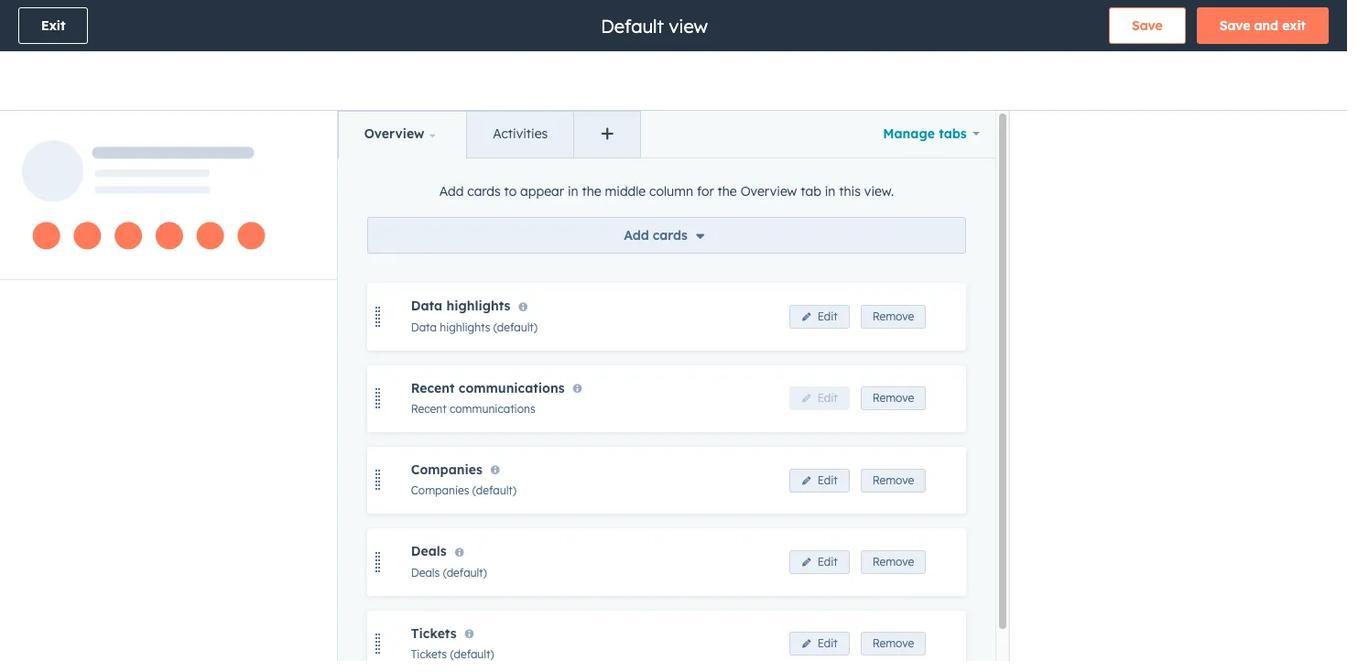 Task type: vqa. For each thing, say whether or not it's contained in the screenshot.


Task type: locate. For each thing, give the bounding box(es) containing it.
data up data highlights (default)
[[411, 298, 443, 315]]

5 remove button from the top
[[861, 633, 927, 656]]

2 deals from the top
[[411, 566, 440, 580]]

3 remove button from the top
[[861, 469, 927, 493]]

1 vertical spatial recent
[[411, 402, 447, 416]]

recent down data highlights (default)
[[411, 380, 455, 396]]

1 vertical spatial tickets
[[411, 648, 447, 661]]

2 recent communications from the top
[[411, 402, 536, 416]]

the left middle in the top left of the page
[[582, 184, 602, 200]]

highlights down data highlights
[[440, 320, 491, 334]]

activities
[[493, 126, 548, 142]]

1 horizontal spatial in
[[825, 184, 836, 200]]

deals for deals
[[411, 544, 447, 560]]

2 remove from the top
[[873, 392, 915, 405]]

to
[[504, 184, 517, 200]]

navigation
[[338, 111, 642, 159]]

edit for tickets
[[818, 637, 838, 651]]

cards
[[468, 184, 501, 200], [653, 228, 688, 244]]

this
[[840, 184, 861, 200]]

1 edit button from the top
[[789, 305, 850, 329]]

companies
[[411, 462, 483, 478], [411, 484, 470, 498]]

2 save from the left
[[1220, 17, 1251, 34]]

5 edit button from the top
[[789, 633, 850, 656]]

1 tickets from the top
[[411, 625, 457, 642]]

1 recent from the top
[[411, 380, 455, 396]]

tickets up tickets (default)
[[411, 625, 457, 642]]

0 vertical spatial recent communications
[[411, 380, 565, 396]]

1 save from the left
[[1132, 17, 1163, 34]]

4 edit from the top
[[818, 555, 838, 569]]

activities button
[[467, 112, 574, 158]]

the right for
[[718, 184, 737, 200]]

0 vertical spatial data
[[411, 298, 443, 315]]

4 remove from the top
[[873, 555, 915, 569]]

cards inside popup button
[[653, 228, 688, 244]]

1 horizontal spatial the
[[718, 184, 737, 200]]

tickets (default)
[[411, 648, 494, 661]]

0 vertical spatial tickets
[[411, 625, 457, 642]]

2 edit from the top
[[818, 392, 838, 405]]

3 edit button from the top
[[789, 469, 850, 493]]

None field
[[599, 13, 714, 38]]

2 data from the top
[[411, 320, 437, 334]]

3 edit from the top
[[818, 473, 838, 487]]

tabs
[[939, 126, 967, 142]]

4 remove button from the top
[[861, 551, 927, 575]]

1 horizontal spatial add
[[624, 228, 649, 244]]

deals up deals (default)
[[411, 544, 447, 560]]

remove button for companies
[[861, 469, 927, 493]]

5 remove from the top
[[873, 637, 915, 651]]

0 horizontal spatial cards
[[468, 184, 501, 200]]

edit
[[818, 310, 838, 324], [818, 392, 838, 405], [818, 473, 838, 487], [818, 555, 838, 569], [818, 637, 838, 651]]

navigation containing overview
[[338, 111, 642, 159]]

edit for recent communications
[[818, 392, 838, 405]]

in
[[568, 184, 579, 200], [825, 184, 836, 200]]

remove for data highlights
[[873, 310, 915, 324]]

highlights up data highlights (default)
[[447, 298, 511, 315]]

1 vertical spatial add
[[624, 228, 649, 244]]

cards for add cards to appear in the middle column for the overview tab in this view.
[[468, 184, 501, 200]]

0 vertical spatial communications
[[459, 380, 565, 396]]

companies for companies
[[411, 462, 483, 478]]

data down data highlights
[[411, 320, 437, 334]]

edit button for companies
[[789, 469, 850, 493]]

manage tabs button
[[868, 111, 996, 157]]

2 the from the left
[[718, 184, 737, 200]]

overview
[[364, 126, 425, 142], [741, 184, 798, 200]]

in right tab
[[825, 184, 836, 200]]

edit button for tickets
[[789, 633, 850, 656]]

highlights
[[447, 298, 511, 315], [440, 320, 491, 334]]

1 edit from the top
[[818, 310, 838, 324]]

exit
[[1283, 17, 1307, 34]]

tickets for tickets (default)
[[411, 648, 447, 661]]

save and exit
[[1220, 17, 1307, 34]]

0 vertical spatial highlights
[[447, 298, 511, 315]]

1 remove button from the top
[[861, 305, 927, 329]]

data for data highlights (default)
[[411, 320, 437, 334]]

view.
[[865, 184, 894, 200]]

cards left to
[[468, 184, 501, 200]]

cards down column
[[653, 228, 688, 244]]

1 data from the top
[[411, 298, 443, 315]]

the
[[582, 184, 602, 200], [718, 184, 737, 200]]

companies up deals (default)
[[411, 484, 470, 498]]

1 horizontal spatial cards
[[653, 228, 688, 244]]

0 vertical spatial add
[[440, 184, 464, 200]]

2 remove button from the top
[[861, 387, 927, 411]]

2 tickets from the top
[[411, 648, 447, 661]]

0 horizontal spatial add
[[440, 184, 464, 200]]

save
[[1132, 17, 1163, 34], [1220, 17, 1251, 34]]

1 horizontal spatial overview
[[741, 184, 798, 200]]

1 vertical spatial deals
[[411, 566, 440, 580]]

1 vertical spatial recent communications
[[411, 402, 536, 416]]

deals up tickets (default)
[[411, 566, 440, 580]]

edit button
[[789, 305, 850, 329], [789, 387, 850, 411], [789, 469, 850, 493], [789, 551, 850, 575], [789, 633, 850, 656]]

5 edit from the top
[[818, 637, 838, 651]]

add left to
[[440, 184, 464, 200]]

0 horizontal spatial overview
[[364, 126, 425, 142]]

1 vertical spatial data
[[411, 320, 437, 334]]

add for add cards
[[624, 228, 649, 244]]

none field inside page section 'element'
[[599, 13, 714, 38]]

1 the from the left
[[582, 184, 602, 200]]

communications
[[459, 380, 565, 396], [450, 402, 536, 416]]

1 vertical spatial highlights
[[440, 320, 491, 334]]

manage tabs
[[884, 126, 967, 142]]

0 vertical spatial overview
[[364, 126, 425, 142]]

(default) for companies
[[473, 484, 517, 498]]

1 vertical spatial overview
[[741, 184, 798, 200]]

1 horizontal spatial save
[[1220, 17, 1251, 34]]

0 horizontal spatial the
[[582, 184, 602, 200]]

0 horizontal spatial in
[[568, 184, 579, 200]]

in right appear
[[568, 184, 579, 200]]

tickets
[[411, 625, 457, 642], [411, 648, 447, 661]]

data
[[411, 298, 443, 315], [411, 320, 437, 334]]

4 edit button from the top
[[789, 551, 850, 575]]

add cards
[[624, 228, 688, 244]]

recent up companies (default)
[[411, 402, 447, 416]]

3 remove from the top
[[873, 473, 915, 487]]

0 vertical spatial deals
[[411, 544, 447, 560]]

add
[[440, 184, 464, 200], [624, 228, 649, 244]]

deals
[[411, 544, 447, 560], [411, 566, 440, 580]]

0 vertical spatial companies
[[411, 462, 483, 478]]

companies up companies (default)
[[411, 462, 483, 478]]

0 vertical spatial cards
[[468, 184, 501, 200]]

0 horizontal spatial save
[[1132, 17, 1163, 34]]

recent communications
[[411, 380, 565, 396], [411, 402, 536, 416]]

1 vertical spatial cards
[[653, 228, 688, 244]]

2 edit button from the top
[[789, 387, 850, 411]]

0 vertical spatial recent
[[411, 380, 455, 396]]

tab
[[801, 184, 822, 200]]

1 remove from the top
[[873, 310, 915, 324]]

add cards button
[[367, 217, 967, 254]]

edit button for deals
[[789, 551, 850, 575]]

2 companies from the top
[[411, 484, 470, 498]]

1 companies from the top
[[411, 462, 483, 478]]

add inside popup button
[[624, 228, 649, 244]]

(default)
[[494, 320, 538, 334], [473, 484, 517, 498], [443, 566, 487, 580], [450, 648, 494, 661]]

remove for tickets
[[873, 637, 915, 651]]

1 vertical spatial companies
[[411, 484, 470, 498]]

remove
[[873, 310, 915, 324], [873, 392, 915, 405], [873, 473, 915, 487], [873, 555, 915, 569], [873, 637, 915, 651]]

add down middle in the top left of the page
[[624, 228, 649, 244]]

tickets down deals (default)
[[411, 648, 447, 661]]

remove button
[[861, 305, 927, 329], [861, 387, 927, 411], [861, 469, 927, 493], [861, 551, 927, 575], [861, 633, 927, 656]]

save for save
[[1132, 17, 1163, 34]]

1 deals from the top
[[411, 544, 447, 560]]

overview inside button
[[364, 126, 425, 142]]

recent
[[411, 380, 455, 396], [411, 402, 447, 416]]



Task type: describe. For each thing, give the bounding box(es) containing it.
middle
[[605, 184, 646, 200]]

(default) for tickets
[[450, 648, 494, 661]]

remove button for recent communications
[[861, 387, 927, 411]]

edit for companies
[[818, 473, 838, 487]]

save button
[[1110, 7, 1186, 44]]

overview button
[[339, 112, 467, 158]]

companies (default)
[[411, 484, 517, 498]]

data for data highlights
[[411, 298, 443, 315]]

for
[[697, 184, 714, 200]]

exit button
[[18, 7, 88, 44]]

1 in from the left
[[568, 184, 579, 200]]

highlights for data highlights (default)
[[440, 320, 491, 334]]

add cards to appear in the middle column for the overview tab in this view.
[[440, 184, 894, 200]]

2 recent from the top
[[411, 402, 447, 416]]

and
[[1255, 17, 1279, 34]]

deals (default)
[[411, 566, 487, 580]]

remove for companies
[[873, 473, 915, 487]]

remove button for deals
[[861, 551, 927, 575]]

remove button for tickets
[[861, 633, 927, 656]]

2 in from the left
[[825, 184, 836, 200]]

save for save and exit
[[1220, 17, 1251, 34]]

cards for add cards
[[653, 228, 688, 244]]

tickets for tickets
[[411, 625, 457, 642]]

page section element
[[0, 0, 1348, 110]]

save and exit button
[[1197, 7, 1330, 44]]

remove button for data highlights
[[861, 305, 927, 329]]

remove for recent communications
[[873, 392, 915, 405]]

add for add cards to appear in the middle column for the overview tab in this view.
[[440, 184, 464, 200]]

deals for deals (default)
[[411, 566, 440, 580]]

highlights for data highlights
[[447, 298, 511, 315]]

exit
[[41, 17, 65, 34]]

remove for deals
[[873, 555, 915, 569]]

edit button for data highlights
[[789, 305, 850, 329]]

appear
[[521, 184, 564, 200]]

manage
[[884, 126, 935, 142]]

(default) for deals
[[443, 566, 487, 580]]

data highlights
[[411, 298, 511, 315]]

1 vertical spatial communications
[[450, 402, 536, 416]]

edit for deals
[[818, 555, 838, 569]]

1 recent communications from the top
[[411, 380, 565, 396]]

companies for companies (default)
[[411, 484, 470, 498]]

edit for data highlights
[[818, 310, 838, 324]]

column
[[650, 184, 694, 200]]

edit button for recent communications
[[789, 387, 850, 411]]

data highlights (default)
[[411, 320, 538, 334]]



